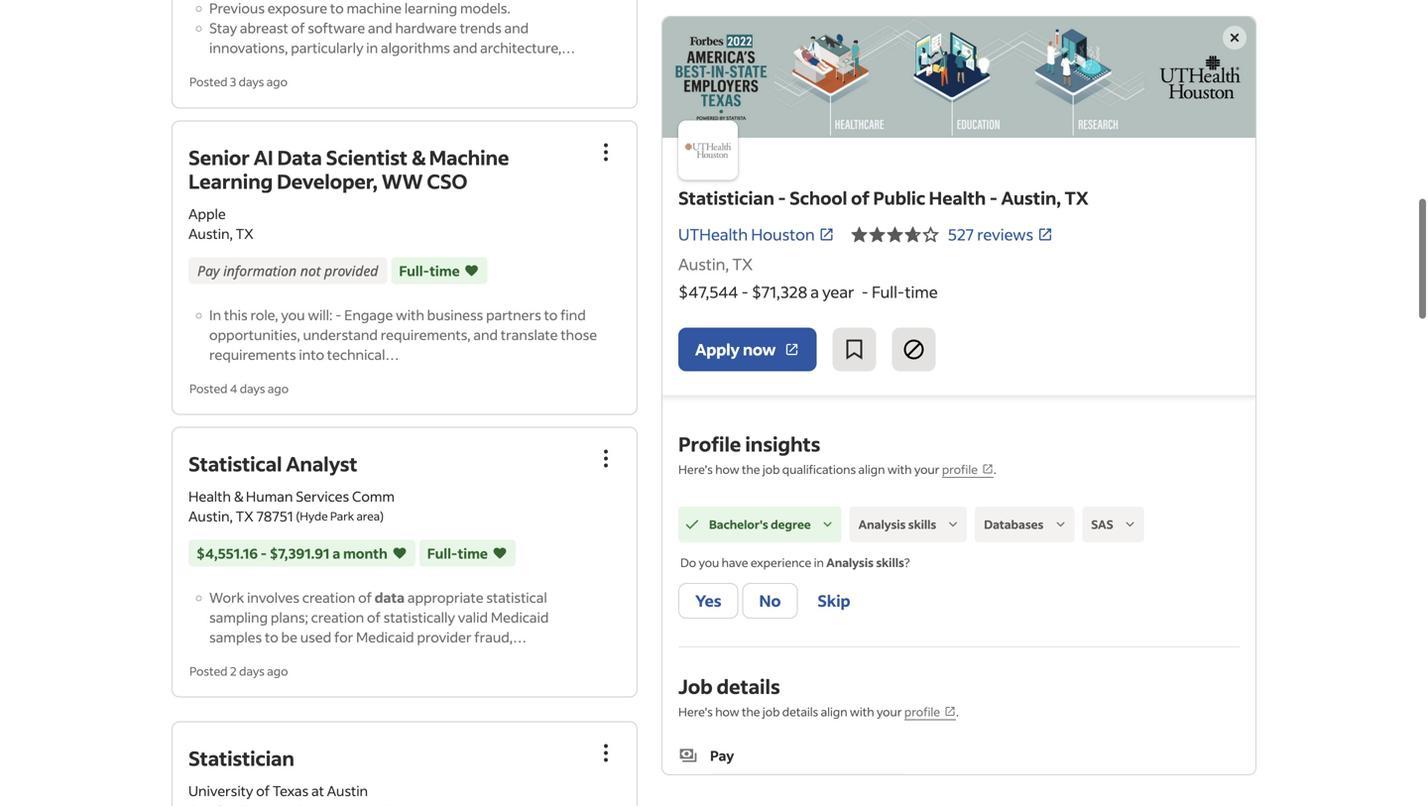Task type: vqa. For each thing, say whether or not it's contained in the screenshot.
warner bros. discovery (opens in a new tab) image
no



Task type: describe. For each thing, give the bounding box(es) containing it.
bachelor's
[[709, 517, 768, 532]]

now
[[743, 339, 776, 360]]

fraud,…
[[474, 628, 527, 646]]

role,
[[250, 306, 278, 324]]

pay for pay information not provided
[[197, 261, 220, 280]]

1 vertical spatial analysis
[[826, 555, 874, 570]]

valid
[[458, 608, 488, 626]]

of left public
[[851, 187, 870, 209]]

$71,328
[[752, 282, 807, 302]]

statistical analyst button
[[188, 451, 358, 477]]

with for job details
[[850, 704, 874, 720]]

apply now
[[695, 339, 776, 360]]

full-time for senior ai data scientist & machine learning developer, ww cso
[[399, 262, 460, 280]]

time for senior ai data scientist & machine learning developer, ww cso
[[430, 262, 460, 280]]

provider
[[417, 628, 472, 646]]

with inside in this role, you will: - engage with business partners to find opportunities, understand requirements, and translate those requirements into technical…
[[396, 306, 424, 324]]

austin, inside health & human services comm austin, tx 78751 ( hyde park area )
[[188, 507, 233, 525]]

job for details
[[763, 704, 780, 720]]

- left $71,328
[[741, 282, 749, 302]]

partners
[[486, 306, 541, 324]]

ww
[[382, 168, 423, 194]]

ai
[[254, 144, 273, 170]]

analysis skills
[[859, 517, 937, 532]]

to for samples
[[265, 628, 278, 646]]

job actions for senior ai data scientist & machine learning developer, ww cso is collapsed image
[[594, 140, 618, 164]]

no
[[759, 591, 781, 611]]

austin, tx
[[678, 254, 753, 274]]

year
[[822, 282, 854, 302]]

qualifications
[[782, 462, 856, 477]]

university
[[188, 782, 253, 800]]

comm
[[352, 487, 395, 505]]

skip
[[818, 591, 851, 611]]

no button
[[742, 583, 798, 619]]

health & human services comm austin, tx 78751 ( hyde park area )
[[188, 487, 395, 525]]

a for $71,328
[[811, 282, 819, 302]]

(
[[296, 509, 300, 524]]

texas
[[273, 782, 309, 800]]

skip button
[[802, 583, 866, 619]]

park
[[330, 509, 354, 524]]

uthealth
[[678, 224, 748, 245]]

analysis inside button
[[859, 517, 906, 532]]

samples
[[209, 628, 262, 646]]

days for senior
[[240, 381, 265, 396]]

and up architecture,…
[[504, 19, 529, 37]]

here's for job
[[678, 704, 713, 720]]

data
[[277, 144, 322, 170]]

yes button
[[678, 583, 738, 619]]

matching qualification image
[[683, 516, 701, 534]]

and down trends
[[453, 39, 477, 57]]

- up houston
[[778, 187, 786, 209]]

job actions for statistician is collapsed image
[[594, 742, 618, 765]]

particularly
[[291, 39, 363, 57]]

0 vertical spatial details
[[717, 674, 780, 699]]

1 vertical spatial in
[[814, 555, 824, 570]]

1 horizontal spatial health
[[929, 187, 986, 209]]

the for insights
[[742, 462, 760, 477]]

3.8 out of 5 stars image
[[851, 223, 940, 247]]

time for statistical analyst
[[458, 544, 488, 562]]

austin, up $47,544
[[678, 254, 729, 274]]

statistically
[[384, 608, 455, 626]]

matches your preference image for senior ai data scientist & machine learning developer, ww cso
[[464, 261, 480, 280]]

job
[[678, 674, 713, 699]]

appropriate
[[408, 589, 484, 606]]

developer,
[[277, 168, 378, 194]]

missing qualification image for sas
[[1121, 516, 1139, 534]]

area
[[357, 509, 380, 524]]

business
[[427, 306, 483, 324]]

matches your preference image
[[392, 543, 407, 563]]

statistician for statistician - school of public health - austin, tx
[[678, 187, 775, 209]]

profile link for profile insights
[[942, 462, 994, 478]]

profile link for job details
[[904, 704, 956, 721]]

to for partners
[[544, 306, 558, 324]]

public
[[873, 187, 925, 209]]

scientist
[[326, 144, 408, 170]]

analyst
[[286, 451, 358, 477]]

of left texas
[[256, 782, 270, 800]]

$47,544 - $71,328 a year - full-time
[[678, 282, 938, 302]]

job details
[[678, 674, 780, 699]]

be
[[281, 628, 297, 646]]

do you have experience in analysis skills ?
[[680, 555, 910, 570]]

sampling
[[209, 608, 268, 626]]

tx inside apple austin, tx
[[236, 224, 254, 242]]

creation inside the appropriate statistical sampling plans; creation of statistically valid medicaid samples to be used for medicaid provider fraud,…
[[311, 608, 364, 626]]

pay for pay
[[710, 747, 734, 765]]

matching qualification image
[[819, 516, 837, 534]]

of left data
[[358, 589, 372, 606]]

data
[[375, 589, 405, 606]]

statistical analyst
[[188, 451, 358, 477]]

austin, up reviews
[[1001, 187, 1061, 209]]

posted for senior ai data scientist & machine learning developer, ww cso
[[189, 381, 228, 396]]

do
[[680, 555, 696, 570]]

databases
[[984, 517, 1044, 532]]

apple austin, tx
[[188, 205, 254, 242]]

degree
[[771, 517, 811, 532]]

yes
[[695, 591, 722, 611]]

tx inside health & human services comm austin, tx 78751 ( hyde park area )
[[236, 507, 254, 525]]

analysis skills button
[[850, 507, 967, 543]]

school
[[790, 187, 848, 209]]

how for job
[[715, 704, 740, 720]]

architecture,…
[[480, 39, 575, 57]]

in this role, you will: - engage with business partners to find opportunities, understand requirements, and translate those requirements into technical…
[[209, 306, 597, 363]]

work involves creation of data
[[209, 589, 405, 606]]

. for details
[[956, 704, 959, 720]]

1 horizontal spatial you
[[699, 555, 719, 570]]

into
[[299, 345, 324, 363]]

0 vertical spatial ago
[[267, 74, 288, 89]]

statistician for statistician
[[188, 745, 295, 771]]

full- for senior ai data scientist & machine learning developer, ww cso
[[399, 262, 430, 280]]

engage
[[344, 306, 393, 324]]

1 vertical spatial details
[[782, 704, 819, 720]]

algorithms
[[381, 39, 450, 57]]

how for profile
[[715, 462, 740, 477]]

- right the year
[[862, 282, 869, 302]]

1 vertical spatial time
[[905, 282, 938, 302]]

of inside stay abreast of software and hardware trends and innovations, particularly in algorithms and architecture,…
[[291, 19, 305, 37]]

$4,551.16
[[196, 544, 258, 562]]

& inside health & human services comm austin, tx 78751 ( hyde park area )
[[234, 487, 243, 505]]

databases button
[[975, 507, 1074, 543]]

missing qualification image
[[944, 516, 962, 534]]

$7,391.91
[[270, 544, 330, 562]]

university of texas at austin
[[188, 782, 368, 800]]

senior ai data scientist & machine learning developer, ww cso button
[[188, 144, 509, 194]]

skills inside button
[[908, 517, 937, 532]]

527
[[948, 224, 974, 245]]

527 reviews link
[[948, 224, 1053, 245]]

this
[[224, 306, 248, 324]]

statistician button
[[188, 745, 295, 771]]

a for $7,391.91
[[332, 544, 340, 562]]



Task type: locate. For each thing, give the bounding box(es) containing it.
matches your preference image
[[464, 261, 480, 280], [492, 543, 508, 563]]

analysis up skip
[[826, 555, 874, 570]]

2 vertical spatial days
[[239, 664, 265, 679]]

posted for statistical analyst
[[189, 664, 228, 679]]

creation
[[302, 589, 355, 606], [311, 608, 364, 626]]

1 job from the top
[[763, 462, 780, 477]]

save this job image
[[842, 338, 866, 362]]

close job details image
[[1223, 26, 1247, 50]]

0 vertical spatial job
[[763, 462, 780, 477]]

time up business
[[430, 262, 460, 280]]

0 vertical spatial pay
[[197, 261, 220, 280]]

0 vertical spatial full-
[[399, 262, 430, 280]]

here's how the job details align with your
[[678, 704, 904, 720]]

1 vertical spatial full-
[[872, 282, 905, 302]]

time up "not interested" image
[[905, 282, 938, 302]]

days right 3
[[239, 74, 264, 89]]

of
[[291, 19, 305, 37], [851, 187, 870, 209], [358, 589, 372, 606], [367, 608, 381, 626], [256, 782, 270, 800]]

1 vertical spatial days
[[240, 381, 265, 396]]

with
[[396, 306, 424, 324], [888, 462, 912, 477], [850, 704, 874, 720]]

- inside in this role, you will: - engage with business partners to find opportunities, understand requirements, and translate those requirements into technical…
[[335, 306, 342, 324]]

here's down 'job'
[[678, 704, 713, 720]]

0 horizontal spatial medicaid
[[356, 628, 414, 646]]

austin, down apple
[[188, 224, 233, 242]]

ago down requirements
[[268, 381, 289, 396]]

align
[[858, 462, 885, 477], [821, 704, 848, 720]]

align for profile insights
[[858, 462, 885, 477]]

0 vertical spatial statistician
[[678, 187, 775, 209]]

2 posted from the top
[[189, 381, 228, 396]]

1 vertical spatial the
[[742, 704, 760, 720]]

0 horizontal spatial matches your preference image
[[464, 261, 480, 280]]

your for job details
[[877, 704, 902, 720]]

2
[[230, 664, 237, 679]]

0 vertical spatial matches your preference image
[[464, 261, 480, 280]]

to left find
[[544, 306, 558, 324]]

days right 4
[[240, 381, 265, 396]]

and inside in this role, you will: - engage with business partners to find opportunities, understand requirements, and translate those requirements into technical…
[[473, 326, 498, 343]]

1 horizontal spatial skills
[[908, 517, 937, 532]]

appropriate statistical sampling plans; creation of statistically valid medicaid samples to be used for medicaid provider fraud,…
[[209, 589, 549, 646]]

profile link
[[942, 462, 994, 478], [904, 704, 956, 721]]

apply
[[695, 339, 740, 360]]

0 horizontal spatial to
[[265, 628, 278, 646]]

a left the year
[[811, 282, 819, 302]]

cso
[[427, 168, 468, 194]]

1 here's from the top
[[678, 462, 713, 477]]

1 posted from the top
[[189, 74, 228, 89]]

1 horizontal spatial with
[[850, 704, 874, 720]]

medicaid down "statistically"
[[356, 628, 414, 646]]

1 horizontal spatial matches your preference image
[[492, 543, 508, 563]]

creation up 'used' in the bottom of the page
[[302, 589, 355, 606]]

and down partners
[[473, 326, 498, 343]]

0 vertical spatial in
[[366, 39, 378, 57]]

apple
[[188, 205, 226, 222]]

posted 4 days ago
[[189, 381, 289, 396]]

0 vertical spatial medicaid
[[491, 608, 549, 626]]

posted left 3
[[189, 74, 228, 89]]

provided
[[324, 261, 378, 280]]

full- right the year
[[872, 282, 905, 302]]

2 horizontal spatial with
[[888, 462, 912, 477]]

of right abreast
[[291, 19, 305, 37]]

how down job details
[[715, 704, 740, 720]]

medicaid down statistical
[[491, 608, 549, 626]]

experience
[[751, 555, 812, 570]]

here's down profile
[[678, 462, 713, 477]]

0 horizontal spatial you
[[281, 306, 305, 324]]

the down job details
[[742, 704, 760, 720]]

senior ai data scientist & machine learning developer, ww cso
[[188, 144, 509, 194]]

posted left 4
[[189, 381, 228, 396]]

statistician
[[678, 187, 775, 209], [188, 745, 295, 771]]

days for statistical
[[239, 664, 265, 679]]

2 vertical spatial time
[[458, 544, 488, 562]]

statistical
[[486, 589, 547, 606]]

a left month
[[332, 544, 340, 562]]

medicaid
[[491, 608, 549, 626], [356, 628, 414, 646]]

1 horizontal spatial details
[[782, 704, 819, 720]]

full- up business
[[399, 262, 430, 280]]

0 vertical spatial to
[[544, 306, 558, 324]]

here's how the job qualifications align with your
[[678, 462, 942, 477]]

missing qualification image
[[1052, 516, 1070, 534], [1121, 516, 1139, 534]]

0 vertical spatial your
[[914, 462, 940, 477]]

1 how from the top
[[715, 462, 740, 477]]

$4,551.16 - $7,391.91 a month
[[196, 544, 388, 562]]

0 vertical spatial a
[[811, 282, 819, 302]]

0 horizontal spatial health
[[188, 487, 231, 505]]

pay information not provided
[[197, 261, 378, 280]]

0 vertical spatial align
[[858, 462, 885, 477]]

78751
[[256, 507, 293, 525]]

1 horizontal spatial a
[[811, 282, 819, 302]]

1 horizontal spatial to
[[544, 306, 558, 324]]

missing qualification image left "sas"
[[1052, 516, 1070, 534]]

health up 527
[[929, 187, 986, 209]]

translate
[[501, 326, 558, 343]]

requirements
[[209, 345, 296, 363]]

bachelor's degree
[[709, 517, 811, 532]]

full-
[[399, 262, 430, 280], [872, 282, 905, 302], [427, 544, 458, 562]]

the
[[742, 462, 760, 477], [742, 704, 760, 720]]

1 vertical spatial skills
[[876, 555, 904, 570]]

your
[[914, 462, 940, 477], [877, 704, 902, 720]]

align for job details
[[821, 704, 848, 720]]

you right do
[[699, 555, 719, 570]]

plans;
[[271, 608, 308, 626]]

ago for analyst
[[267, 664, 288, 679]]

bachelor's degree button
[[678, 507, 842, 543]]

in right experience on the right of page
[[814, 555, 824, 570]]

missing qualification image inside databases button
[[1052, 516, 1070, 534]]

0 horizontal spatial statistician
[[188, 745, 295, 771]]

1 vertical spatial job
[[763, 704, 780, 720]]

2 how from the top
[[715, 704, 740, 720]]

4
[[230, 381, 237, 396]]

analysis up ?
[[859, 517, 906, 532]]

1 horizontal spatial statistician
[[678, 187, 775, 209]]

2 vertical spatial ago
[[267, 664, 288, 679]]

creation up for
[[311, 608, 364, 626]]

0 vertical spatial time
[[430, 262, 460, 280]]

1 vertical spatial full-time
[[427, 544, 488, 562]]

0 horizontal spatial .
[[956, 704, 959, 720]]

1 horizontal spatial your
[[914, 462, 940, 477]]

0 vertical spatial skills
[[908, 517, 937, 532]]

1 vertical spatial pay
[[710, 747, 734, 765]]

1 horizontal spatial profile
[[942, 462, 978, 477]]

0 horizontal spatial align
[[821, 704, 848, 720]]

1 vertical spatial medicaid
[[356, 628, 414, 646]]

1 missing qualification image from the left
[[1052, 516, 1070, 534]]

stay abreast of software and hardware trends and innovations, particularly in algorithms and architecture,…
[[209, 19, 575, 57]]

human
[[246, 487, 293, 505]]

1 horizontal spatial medicaid
[[491, 608, 549, 626]]

statistical
[[188, 451, 282, 477]]

0 horizontal spatial profile
[[904, 704, 940, 720]]

1 vertical spatial here's
[[678, 704, 713, 720]]

requirements,
[[381, 326, 471, 343]]

innovations,
[[209, 39, 288, 57]]

ago down be
[[267, 664, 288, 679]]

health
[[929, 187, 986, 209], [188, 487, 231, 505]]

houston
[[751, 224, 815, 245]]

2 vertical spatial with
[[850, 704, 874, 720]]

the down profile insights
[[742, 462, 760, 477]]

how down profile
[[715, 462, 740, 477]]

health inside health & human services comm austin, tx 78751 ( hyde park area )
[[188, 487, 231, 505]]

not interested image
[[902, 338, 926, 362]]

analysis
[[859, 517, 906, 532], [826, 555, 874, 570]]

full-time up business
[[399, 262, 460, 280]]

1 vertical spatial your
[[877, 704, 902, 720]]

0 horizontal spatial with
[[396, 306, 424, 324]]

machine
[[429, 144, 509, 170]]

0 vertical spatial posted
[[189, 74, 228, 89]]

0 vertical spatial the
[[742, 462, 760, 477]]

& left "human"
[[234, 487, 243, 505]]

profile for profile insights
[[942, 462, 978, 477]]

a
[[811, 282, 819, 302], [332, 544, 340, 562]]

for
[[334, 628, 353, 646]]

0 vertical spatial here's
[[678, 462, 713, 477]]

job actions for statistical analyst is collapsed image
[[594, 447, 618, 471]]

0 horizontal spatial &
[[234, 487, 243, 505]]

0 vertical spatial analysis
[[859, 517, 906, 532]]

with for profile insights
[[888, 462, 912, 477]]

1 vertical spatial with
[[888, 462, 912, 477]]

1 horizontal spatial in
[[814, 555, 824, 570]]

1 vertical spatial creation
[[311, 608, 364, 626]]

at
[[311, 782, 324, 800]]

1 vertical spatial a
[[332, 544, 340, 562]]

0 horizontal spatial in
[[366, 39, 378, 57]]

the for details
[[742, 704, 760, 720]]

statistician up university
[[188, 745, 295, 771]]

uthealth houston logo image
[[663, 17, 1256, 138], [678, 120, 738, 180]]

2 job from the top
[[763, 704, 780, 720]]

1 vertical spatial statistician
[[188, 745, 295, 771]]

2 here's from the top
[[678, 704, 713, 720]]

1 vertical spatial ago
[[268, 381, 289, 396]]

job for insights
[[763, 462, 780, 477]]

job down 'insights'
[[763, 462, 780, 477]]

missing qualification image inside sas button
[[1121, 516, 1139, 534]]

missing qualification image for databases
[[1052, 516, 1070, 534]]

abreast
[[240, 19, 288, 37]]

2 the from the top
[[742, 704, 760, 720]]

0 horizontal spatial details
[[717, 674, 780, 699]]

skills down analysis skills
[[876, 555, 904, 570]]

posted 3 days ago
[[189, 74, 288, 89]]

here's
[[678, 462, 713, 477], [678, 704, 713, 720]]

0 horizontal spatial a
[[332, 544, 340, 562]]

pay up in
[[197, 261, 220, 280]]

your for profile insights
[[914, 462, 940, 477]]

?
[[904, 555, 910, 570]]

0 vertical spatial health
[[929, 187, 986, 209]]

1 vertical spatial to
[[265, 628, 278, 646]]

used
[[300, 628, 331, 646]]

information
[[223, 261, 297, 280]]

matches your preference image up statistical
[[492, 543, 508, 563]]

- left $7,391.91
[[261, 544, 267, 562]]

you left the will: at the top of the page
[[281, 306, 305, 324]]

profile insights
[[678, 431, 821, 457]]

full- right matches your preference icon
[[427, 544, 458, 562]]

0 vertical spatial creation
[[302, 589, 355, 606]]

full-time for statistical analyst
[[427, 544, 488, 562]]

1 horizontal spatial &
[[412, 144, 425, 170]]

0 vertical spatial days
[[239, 74, 264, 89]]

full-time up the appropriate in the left of the page
[[427, 544, 488, 562]]

opportunities,
[[209, 326, 300, 343]]

1 vertical spatial profile
[[904, 704, 940, 720]]

uthealth houston
[[678, 224, 815, 245]]

in
[[209, 306, 221, 324]]

1 the from the top
[[742, 462, 760, 477]]

find
[[561, 306, 586, 324]]

full-time
[[399, 262, 460, 280], [427, 544, 488, 562]]

1 vertical spatial &
[[234, 487, 243, 505]]

2 vertical spatial posted
[[189, 664, 228, 679]]

full- for statistical analyst
[[427, 544, 458, 562]]

2 vertical spatial full-
[[427, 544, 458, 562]]

1 vertical spatial align
[[821, 704, 848, 720]]

- right the will: at the top of the page
[[335, 306, 342, 324]]

0 vertical spatial how
[[715, 462, 740, 477]]

of down data
[[367, 608, 381, 626]]

. for insights
[[994, 462, 997, 477]]

pay down job details
[[710, 747, 734, 765]]

time up the appropriate in the left of the page
[[458, 544, 488, 562]]

work
[[209, 589, 244, 606]]

and up "algorithms" on the top of page
[[368, 19, 392, 37]]

1 vertical spatial matches your preference image
[[492, 543, 508, 563]]

2 missing qualification image from the left
[[1121, 516, 1139, 534]]

matches your preference image up business
[[464, 261, 480, 280]]

0 vertical spatial profile link
[[942, 462, 994, 478]]

0 horizontal spatial missing qualification image
[[1052, 516, 1070, 534]]

profile for job details
[[904, 704, 940, 720]]

1 horizontal spatial missing qualification image
[[1121, 516, 1139, 534]]

0 vertical spatial profile
[[942, 462, 978, 477]]

technical…
[[327, 345, 399, 363]]

0 vertical spatial .
[[994, 462, 997, 477]]

involves
[[247, 589, 300, 606]]

.
[[994, 462, 997, 477], [956, 704, 959, 720]]

you inside in this role, you will: - engage with business partners to find opportunities, understand requirements, and translate those requirements into technical…
[[281, 306, 305, 324]]

austin, up $4,551.16
[[188, 507, 233, 525]]

stay
[[209, 19, 237, 37]]

0 vertical spatial &
[[412, 144, 425, 170]]

insights
[[745, 431, 821, 457]]

have
[[722, 555, 748, 570]]

& inside senior ai data scientist & machine learning developer, ww cso
[[412, 144, 425, 170]]

to inside in this role, you will: - engage with business partners to find opportunities, understand requirements, and translate those requirements into technical…
[[544, 306, 558, 324]]

3
[[230, 74, 236, 89]]

)
[[380, 509, 384, 524]]

3 posted from the top
[[189, 664, 228, 679]]

0 horizontal spatial your
[[877, 704, 902, 720]]

health down the statistical
[[188, 487, 231, 505]]

1 vertical spatial profile link
[[904, 704, 956, 721]]

austin,
[[1001, 187, 1061, 209], [188, 224, 233, 242], [678, 254, 729, 274], [188, 507, 233, 525]]

0 vertical spatial full-time
[[399, 262, 460, 280]]

those
[[561, 326, 597, 343]]

austin, inside apple austin, tx
[[188, 224, 233, 242]]

here's for profile
[[678, 462, 713, 477]]

days right 2
[[239, 664, 265, 679]]

- up 527 reviews
[[990, 187, 998, 209]]

in left "algorithms" on the top of page
[[366, 39, 378, 57]]

ago for ai
[[268, 381, 289, 396]]

0 vertical spatial with
[[396, 306, 424, 324]]

1 vertical spatial health
[[188, 487, 231, 505]]

in inside stay abreast of software and hardware trends and innovations, particularly in algorithms and architecture,…
[[366, 39, 378, 57]]

$47,544
[[678, 282, 738, 302]]

understand
[[303, 326, 378, 343]]

to left be
[[265, 628, 278, 646]]

1 horizontal spatial align
[[858, 462, 885, 477]]

& left cso at the left of page
[[412, 144, 425, 170]]

matches your preference image for statistical analyst
[[492, 543, 508, 563]]

0 horizontal spatial pay
[[197, 261, 220, 280]]

posted left 2
[[189, 664, 228, 679]]

1 vertical spatial posted
[[189, 381, 228, 396]]

missing qualification image right "sas"
[[1121, 516, 1139, 534]]

ago right 3
[[267, 74, 288, 89]]

job down job details
[[763, 704, 780, 720]]

1 horizontal spatial .
[[994, 462, 997, 477]]

skills left missing qualification image
[[908, 517, 937, 532]]

0 horizontal spatial skills
[[876, 555, 904, 570]]

527 reviews
[[948, 224, 1034, 245]]

statistician up uthealth
[[678, 187, 775, 209]]

to inside the appropriate statistical sampling plans; creation of statistically valid medicaid samples to be used for medicaid provider fraud,…
[[265, 628, 278, 646]]

software
[[308, 19, 365, 37]]

1 vertical spatial .
[[956, 704, 959, 720]]

uthealth houston link
[[678, 223, 835, 247]]

of inside the appropriate statistical sampling plans; creation of statistically valid medicaid samples to be used for medicaid provider fraud,…
[[367, 608, 381, 626]]

1 vertical spatial how
[[715, 704, 740, 720]]

learning
[[188, 168, 273, 194]]



